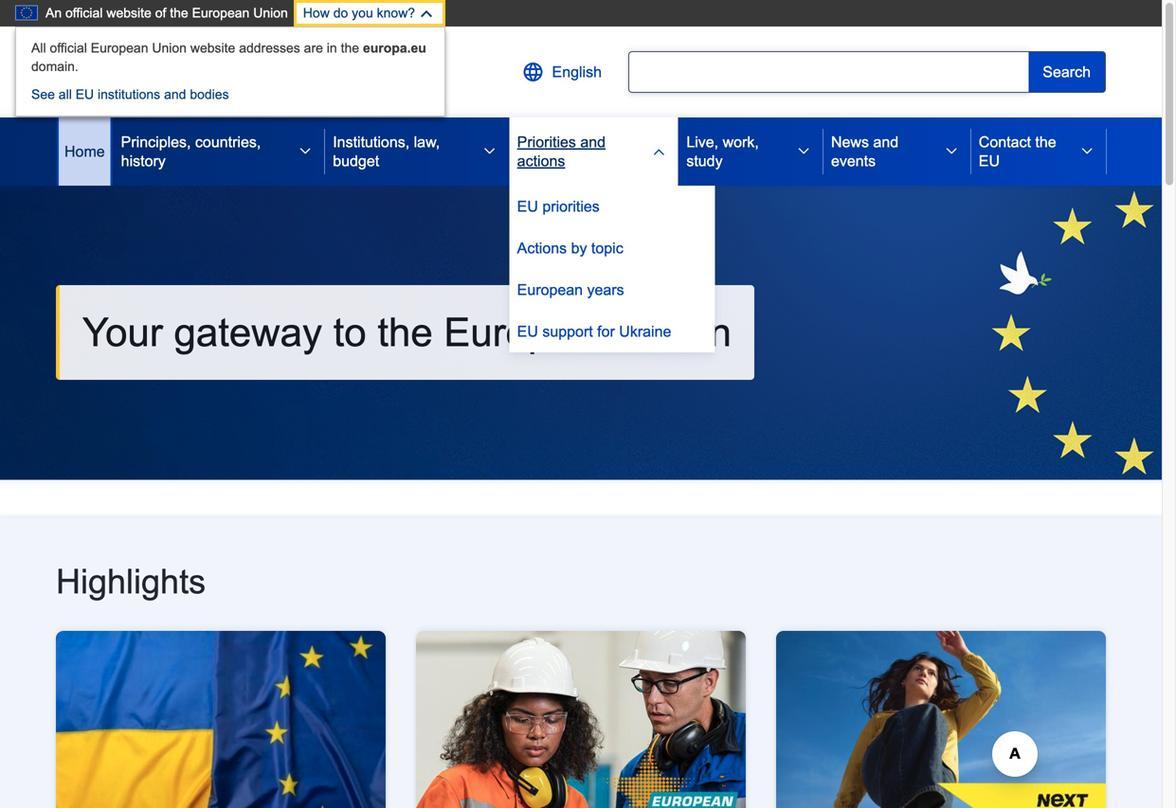 Task type: vqa. For each thing, say whether or not it's contained in the screenshot.
left and
yes



Task type: describe. For each thing, give the bounding box(es) containing it.
your gateway to the european union
[[82, 311, 732, 355]]

news and events link
[[824, 118, 932, 186]]

website inside all official european union website addresses are in the europa.eu domain.
[[190, 41, 235, 55]]

do
[[333, 6, 348, 20]]

xs image for news and events
[[944, 144, 959, 159]]

actions
[[517, 153, 565, 170]]

countries,
[[195, 134, 261, 151]]

actions by topic
[[517, 240, 623, 257]]

and for news and events
[[873, 134, 899, 151]]

how do you know? button
[[294, 0, 446, 27]]

eu priorities
[[517, 198, 600, 215]]

know?
[[377, 6, 415, 20]]

law,
[[414, 134, 440, 151]]

of
[[155, 6, 166, 20]]

live, work, study
[[686, 134, 759, 170]]

institutions, law, budget
[[333, 134, 440, 170]]

eu left "support"
[[517, 323, 538, 340]]

actions
[[517, 240, 567, 257]]

xs image for priorities and actions
[[651, 144, 667, 159]]

xs image for the
[[1079, 144, 1095, 159]]

contact
[[979, 134, 1031, 151]]

all
[[31, 41, 46, 55]]

xs image for countries,
[[298, 144, 313, 159]]

see
[[31, 87, 55, 102]]

gateway
[[174, 311, 322, 355]]

you
[[352, 6, 373, 20]]

english button
[[507, 49, 617, 95]]

all official european union website addresses are in the europa.eu domain.
[[31, 41, 426, 74]]

topic
[[591, 240, 623, 257]]

to
[[333, 311, 366, 355]]

0 vertical spatial union
[[253, 6, 288, 20]]

events
[[831, 153, 876, 170]]

see all eu institutions and bodies link
[[31, 87, 229, 102]]

0 vertical spatial website
[[106, 6, 151, 20]]

eu support for ukraine link
[[510, 311, 715, 353]]

how
[[303, 6, 330, 20]]

eu left priorities
[[517, 198, 538, 215]]

news
[[831, 134, 869, 151]]

contact the eu link
[[971, 118, 1068, 186]]

contact the eu
[[979, 134, 1056, 170]]

principles, countries, history
[[121, 134, 261, 170]]

priorities and actions
[[517, 134, 606, 170]]

eu right all
[[76, 87, 94, 102]]

s image
[[522, 61, 545, 83]]

search
[[1043, 64, 1091, 81]]

work,
[[723, 134, 759, 151]]

european up all official european union website addresses are in the europa.eu domain.
[[192, 6, 250, 20]]

eu inside contact the eu
[[979, 153, 1000, 170]]

institutions, law, budget link
[[325, 118, 471, 186]]

addresses
[[239, 41, 300, 55]]

principles,
[[121, 134, 191, 151]]

european years
[[517, 281, 624, 299]]

and for priorities and actions
[[580, 134, 606, 151]]

an official website of the european union
[[45, 6, 288, 20]]

the right to
[[378, 311, 433, 355]]

ukraine
[[619, 323, 671, 340]]

institutions
[[98, 87, 160, 102]]

search button
[[1029, 51, 1106, 93]]

next generation image
[[776, 631, 1106, 808]]



Task type: locate. For each thing, give the bounding box(es) containing it.
1 vertical spatial union
[[152, 41, 187, 55]]

european inside "link"
[[517, 281, 583, 299]]

study
[[686, 153, 723, 170]]

official inside all official european union website addresses are in the europa.eu domain.
[[50, 41, 87, 55]]

all
[[59, 87, 72, 102]]

the inside contact the eu
[[1035, 134, 1056, 151]]

european down the actions
[[517, 281, 583, 299]]

news and events
[[831, 134, 899, 170]]

None search field
[[628, 51, 1029, 93]]

xs image left news on the top right of page
[[796, 144, 811, 159]]

europa.eu
[[363, 41, 426, 55]]

banner - peace dove image
[[0, 186, 1169, 480]]

the right in
[[341, 41, 359, 55]]

and right news on the top right of page
[[873, 134, 899, 151]]

european inside all official european union website addresses are in the europa.eu domain.
[[91, 41, 148, 55]]

2 xs image from the left
[[1079, 144, 1095, 159]]

european
[[192, 6, 250, 20], [91, 41, 148, 55], [517, 281, 583, 299], [444, 311, 617, 355]]

1 xs image from the left
[[298, 144, 313, 159]]

xs image left contact
[[944, 144, 959, 159]]

eu
[[76, 87, 94, 102], [979, 153, 1000, 170], [517, 198, 538, 215], [517, 323, 538, 340]]

1 horizontal spatial and
[[580, 134, 606, 151]]

2 horizontal spatial and
[[873, 134, 899, 151]]

3 xs image from the left
[[796, 144, 811, 159]]

principles, countries, history link
[[113, 118, 286, 186]]

the
[[170, 6, 188, 20], [341, 41, 359, 55], [1035, 134, 1056, 151], [378, 311, 433, 355]]

4 xs image from the left
[[944, 144, 959, 159]]

official
[[65, 6, 103, 20], [50, 41, 87, 55]]

official up domain.
[[50, 41, 87, 55]]

see all eu institutions and bodies
[[31, 87, 229, 102]]

the right of
[[170, 6, 188, 20]]

1 horizontal spatial union
[[253, 6, 288, 20]]

priorities
[[517, 134, 576, 151]]

and inside priorities and actions
[[580, 134, 606, 151]]

xs image right contact the eu link
[[1079, 144, 1095, 159]]

union
[[253, 6, 288, 20], [152, 41, 187, 55], [628, 311, 732, 355]]

0 horizontal spatial website
[[106, 6, 151, 20]]

website up "bodies"
[[190, 41, 235, 55]]

the inside all official european union website addresses are in the europa.eu domain.
[[341, 41, 359, 55]]

and right priorities
[[580, 134, 606, 151]]

0 vertical spatial official
[[65, 6, 103, 20]]

official for all
[[50, 41, 87, 55]]

domain.
[[31, 59, 78, 74]]

priorities
[[542, 198, 600, 215]]

european years link
[[510, 269, 715, 311]]

live,
[[686, 134, 719, 151]]

european union flag image
[[56, 53, 205, 95]]

european up "institutions"
[[91, 41, 148, 55]]

and
[[164, 87, 186, 102], [580, 134, 606, 151], [873, 134, 899, 151]]

2 xs image from the left
[[651, 144, 667, 159]]

budget
[[333, 153, 379, 170]]

how do you know?
[[303, 6, 415, 20]]

home link
[[57, 118, 112, 186]]

an
[[45, 6, 62, 20]]

english
[[552, 64, 602, 81]]

union right for
[[628, 311, 732, 355]]

0 horizontal spatial and
[[164, 87, 186, 102]]

by
[[571, 240, 587, 257]]

the right contact
[[1035, 134, 1056, 151]]

xs image for live, work, study
[[796, 144, 811, 159]]

0 horizontal spatial union
[[152, 41, 187, 55]]

1 horizontal spatial website
[[190, 41, 235, 55]]

home
[[64, 143, 105, 160]]

0 horizontal spatial xs image
[[298, 144, 313, 159]]

1 vertical spatial official
[[50, 41, 87, 55]]

are
[[304, 41, 323, 55]]

1 horizontal spatial xs image
[[1079, 144, 1095, 159]]

a woman and a man wearing helmet and looking at a tablet image
[[416, 631, 746, 808]]

website left of
[[106, 6, 151, 20]]

xs image
[[482, 144, 497, 159], [651, 144, 667, 159], [796, 144, 811, 159], [944, 144, 959, 159]]

1 vertical spatial website
[[190, 41, 235, 55]]

bodies
[[190, 87, 229, 102]]

and inside news and events
[[873, 134, 899, 151]]

support
[[542, 323, 593, 340]]

actions by topic link
[[510, 227, 715, 269]]

eu down contact
[[979, 153, 1000, 170]]

2 vertical spatial union
[[628, 311, 732, 355]]

union inside all official european union website addresses are in the europa.eu domain.
[[152, 41, 187, 55]]

live, work, study link
[[679, 118, 785, 186]]

xs image left the actions
[[482, 144, 497, 159]]

xs image for institutions, law, budget
[[482, 144, 497, 159]]

highlights
[[56, 563, 206, 601]]

eu support for ukraine
[[517, 323, 671, 340]]

years
[[587, 281, 624, 299]]

history
[[121, 153, 166, 170]]

institutions,
[[333, 134, 410, 151]]

priorities and actions link
[[510, 118, 640, 186]]

in
[[327, 41, 337, 55]]

for
[[597, 323, 615, 340]]

2 horizontal spatial union
[[628, 311, 732, 355]]

eu ukraine flags image
[[56, 631, 386, 808]]

xs image left live,
[[651, 144, 667, 159]]

your
[[82, 311, 163, 355]]

website
[[106, 6, 151, 20], [190, 41, 235, 55]]

official for an
[[65, 6, 103, 20]]

union up "addresses" on the left top of the page
[[253, 6, 288, 20]]

xs image left 'budget'
[[298, 144, 313, 159]]

Search search field
[[628, 51, 1106, 93]]

european down european years
[[444, 311, 617, 355]]

official right the "an"
[[65, 6, 103, 20]]

1 xs image from the left
[[482, 144, 497, 159]]

union down an official website of the european union in the left top of the page
[[152, 41, 187, 55]]

xs image
[[298, 144, 313, 159], [1079, 144, 1095, 159]]

and left "bodies"
[[164, 87, 186, 102]]

eu priorities link
[[510, 186, 715, 227]]



